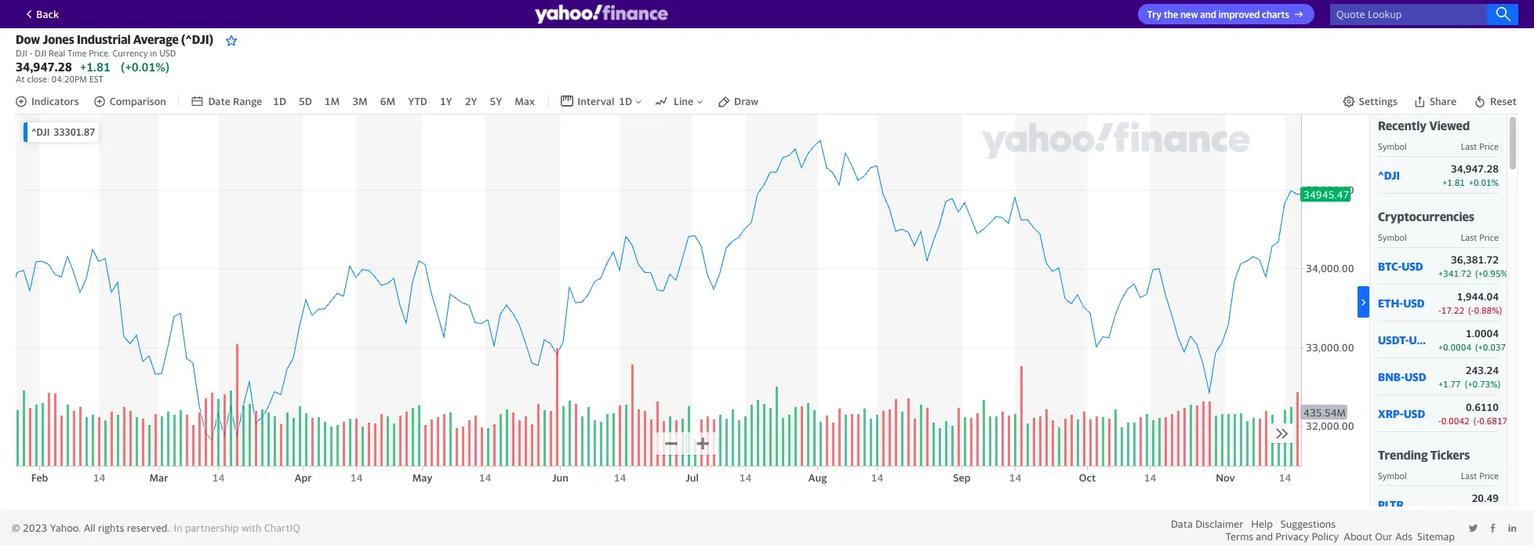 Task type: locate. For each thing, give the bounding box(es) containing it.
0 vertical spatial last price
[[1461, 141, 1499, 151]]

(- down 0.6110
[[1474, 416, 1480, 426]]

(- inside 0.6110 -0.0042 (-0.6817%)
[[1474, 416, 1480, 426]]

^dji down indicators button
[[31, 126, 50, 138]]

1 1d from the left
[[273, 95, 286, 108]]

2 vertical spatial -
[[1439, 416, 1442, 426]]

(- inside 1,944.04 -17.22 (-0.88%)
[[1469, 305, 1475, 315]]

1 vertical spatial -
[[1439, 305, 1442, 315]]

recently viewed
[[1378, 119, 1470, 133]]

price up "36,381.72" at the top of the page
[[1480, 232, 1499, 242]]

1 horizontal spatial dji
[[35, 48, 46, 58]]

line
[[674, 95, 694, 108]]

last up "36,381.72" at the top of the page
[[1461, 232, 1478, 242]]

cryptocurrencies
[[1378, 210, 1475, 224]]

back button
[[16, 4, 65, 24]]

1 symbol from the top
[[1378, 141, 1407, 151]]

- right eth-usd link
[[1439, 305, 1442, 315]]

0.88%)
[[1475, 305, 1503, 315]]

last for recently viewed
[[1461, 141, 1478, 151]]

interval 1d
[[578, 95, 632, 108]]

price
[[1480, 141, 1499, 151], [1480, 232, 1499, 242], [1480, 471, 1499, 481]]

34,947.28 up +0.01%
[[1451, 162, 1499, 175]]

yahoo finance logo image
[[535, 5, 668, 24]]

2 1d from the left
[[619, 95, 632, 108]]

2 symbol from the top
[[1378, 232, 1407, 242]]

34,947.28 for 34,947.28 +1.81 +0.01%
[[1451, 162, 1499, 175]]

1 price from the top
[[1480, 141, 1499, 151]]

price for cryptocurrencies
[[1480, 232, 1499, 242]]

2 vertical spatial last price
[[1461, 471, 1499, 481]]

search image
[[1496, 6, 1512, 22]]

2 price from the top
[[1480, 232, 1499, 242]]

last down "viewed"
[[1461, 141, 1478, 151]]

symbol down trending
[[1378, 471, 1407, 481]]

1d right 'interval'
[[619, 95, 632, 108]]

help
[[1252, 518, 1273, 530]]

last price up 34,947.28 +1.81 +0.01%
[[1461, 141, 1499, 151]]

+1.81 for 34,947.28 +1.81
[[80, 60, 110, 74]]

0 vertical spatial last
[[1461, 141, 1478, 151]]

0 vertical spatial -
[[30, 48, 33, 58]]

and inside button
[[1201, 9, 1217, 20]]

chartiq
[[264, 522, 300, 534]]

last
[[1461, 141, 1478, 151], [1461, 232, 1478, 242], [1461, 471, 1478, 481]]

the
[[1164, 9, 1179, 20]]

34,947.28 inside 34,947.28 +1.81 +0.01%
[[1451, 162, 1499, 175]]

terms link
[[1226, 530, 1254, 543]]

2 vertical spatial price
[[1480, 471, 1499, 481]]

dji left real
[[35, 48, 46, 58]]

© 2023 yahoo. all rights reserved. in partnership with chartiq
[[12, 522, 300, 534]]

1 vertical spatial symbol
[[1378, 232, 1407, 242]]

0 vertical spatial symbol
[[1378, 141, 1407, 151]]

0 vertical spatial 34,947.28
[[16, 60, 72, 74]]

bnb-
[[1378, 370, 1405, 383]]

34,947.28 +1.81
[[16, 60, 110, 74]]

price.
[[89, 48, 110, 58]]

with
[[242, 522, 262, 534]]

usd for btc-
[[1402, 259, 1424, 273]]

last price for recently viewed
[[1461, 141, 1499, 151]]

1 vertical spatial (-
[[1474, 416, 1480, 426]]

dji down "dow"
[[16, 48, 27, 58]]

usd for usdt-
[[1409, 333, 1431, 346]]

0 vertical spatial +1.81
[[80, 60, 110, 74]]

2 dji from the left
[[35, 48, 46, 58]]

1d left 5d button
[[273, 95, 286, 108]]

usd down bnb-usd link
[[1404, 407, 1426, 420]]

0 horizontal spatial dji
[[16, 48, 27, 58]]

and right terms
[[1256, 530, 1273, 543]]

1 horizontal spatial ^dji
[[1378, 168, 1400, 182]]

1 horizontal spatial 34,947.28
[[1451, 162, 1499, 175]]

interval
[[578, 95, 615, 108]]

1 horizontal spatial 1d
[[619, 95, 632, 108]]

0 horizontal spatial 34,947.28
[[16, 60, 72, 74]]

last for cryptocurrencies
[[1461, 232, 1478, 242]]

in
[[150, 48, 157, 58]]

pltr link
[[1378, 498, 1431, 511]]

ytd
[[408, 95, 428, 108]]

1 vertical spatial price
[[1480, 232, 1499, 242]]

0 horizontal spatial 1d
[[273, 95, 286, 108]]

- inside 0.6110 -0.0042 (-0.6817%)
[[1439, 416, 1442, 426]]

last price
[[1461, 141, 1499, 151], [1461, 232, 1499, 242], [1461, 471, 1499, 481]]

+1.81 down the 'dji - dji real time price. currency in usd'
[[80, 60, 110, 74]]

0 vertical spatial and
[[1201, 9, 1217, 20]]

about our ads link
[[1344, 530, 1413, 543]]

1 horizontal spatial and
[[1256, 530, 1273, 543]]

dow
[[16, 32, 40, 46]]

3m
[[352, 95, 368, 108]]

1 last price from the top
[[1461, 141, 1499, 151]]

jones
[[43, 32, 74, 46]]

price up 34,947.28 +1.81 +0.01%
[[1480, 141, 1499, 151]]

0 vertical spatial (-
[[1469, 305, 1475, 315]]

follow on facebook image
[[1488, 523, 1498, 534]]

usd up usdt-usd link
[[1404, 296, 1425, 310]]

yahoo.
[[50, 522, 81, 534]]

0 vertical spatial price
[[1480, 141, 1499, 151]]

symbol up 'btc-'
[[1378, 232, 1407, 242]]

usd up eth-usd link
[[1402, 259, 1424, 273]]

34,947.28 +1.81 +0.01%
[[1443, 162, 1499, 188]]

3m button
[[351, 93, 369, 109]]

2 vertical spatial last
[[1461, 471, 1478, 481]]

5d button
[[297, 93, 314, 109]]

^dji down recently
[[1378, 168, 1400, 182]]

data
[[1171, 518, 1193, 530]]

0 horizontal spatial ^dji
[[31, 126, 50, 138]]

symbol down recently
[[1378, 141, 1407, 151]]

policy
[[1312, 530, 1339, 543]]

draw
[[734, 95, 759, 108]]

2 last price from the top
[[1461, 232, 1499, 242]]

and right new
[[1201, 9, 1217, 20]]

0 vertical spatial ^dji
[[31, 126, 50, 138]]

^dji
[[31, 126, 50, 138], [1378, 168, 1400, 182]]

recently viewed link
[[1378, 119, 1470, 133]]

indicators button
[[15, 95, 79, 108]]

date
[[208, 95, 230, 108]]

and
[[1201, 9, 1217, 20], [1256, 530, 1273, 543]]

1 vertical spatial last price
[[1461, 232, 1499, 242]]

1 vertical spatial ^dji
[[1378, 168, 1400, 182]]

+0.01%
[[1469, 177, 1499, 188]]

1 horizontal spatial +1.81
[[1443, 177, 1466, 188]]

last up 20.49
[[1461, 471, 1478, 481]]

0 horizontal spatial and
[[1201, 9, 1217, 20]]

1 vertical spatial and
[[1256, 530, 1273, 543]]

last price up "36,381.72" at the top of the page
[[1461, 232, 1499, 242]]

36,381.72
[[1451, 253, 1499, 266]]

- for eth-usd
[[1439, 305, 1442, 315]]

new
[[1181, 9, 1198, 20]]

3 last from the top
[[1461, 471, 1478, 481]]

share
[[1430, 95, 1457, 108]]

chart toolbar toolbar
[[15, 87, 1519, 115]]

1m
[[325, 95, 340, 108]]

try the new and improved charts button
[[1138, 4, 1315, 24]]

1 vertical spatial +1.81
[[1443, 177, 1466, 188]]

time
[[68, 48, 87, 58]]

1,944.04 -17.22 (-0.88%)
[[1439, 290, 1503, 315]]

bnb-usd link
[[1378, 370, 1431, 383]]

1d
[[273, 95, 286, 108], [619, 95, 632, 108]]

3 symbol from the top
[[1378, 471, 1407, 481]]

Quote Lookup text field
[[1331, 4, 1519, 25]]

usd
[[159, 48, 176, 58], [1402, 259, 1424, 273], [1404, 296, 1425, 310], [1409, 333, 1431, 346], [1405, 370, 1427, 383], [1404, 407, 1426, 420]]

(- down 1,944.04
[[1469, 305, 1475, 315]]

^dji for ^dji 33301.87
[[31, 126, 50, 138]]

2 vertical spatial symbol
[[1378, 471, 1407, 481]]

1 dji from the left
[[16, 48, 27, 58]]

usd left +1.77
[[1405, 370, 1427, 383]]

usd left +0.0004
[[1409, 333, 1431, 346]]

draw button
[[716, 93, 760, 109]]

settings
[[1359, 95, 1398, 108]]

+1.81
[[80, 60, 110, 74], [1443, 177, 1466, 188]]

1y button
[[439, 93, 454, 109]]

reserved.
[[127, 522, 170, 534]]

cryptocurrencies link
[[1378, 210, 1475, 224]]

1 vertical spatial 34,947.28
[[1451, 162, 1499, 175]]

follow on linkedin image
[[1508, 523, 1518, 534]]

symbol for trending tickers
[[1378, 471, 1407, 481]]

34,947.28 for 34,947.28 +1.81
[[16, 60, 72, 74]]

all
[[84, 522, 95, 534]]

- inside 1,944.04 -17.22 (-0.88%)
[[1439, 305, 1442, 315]]

rights
[[98, 522, 124, 534]]

comparison button
[[93, 95, 166, 108]]

price up 20.49
[[1480, 471, 1499, 481]]

eth-usd link
[[1378, 296, 1431, 310]]

2 last from the top
[[1461, 232, 1478, 242]]

symbol
[[1378, 141, 1407, 151], [1378, 232, 1407, 242], [1378, 471, 1407, 481]]

last price up 20.49
[[1461, 471, 1499, 481]]

usd right in on the top of the page
[[159, 48, 176, 58]]

0 horizontal spatial +1.81
[[80, 60, 110, 74]]

3 last price from the top
[[1461, 471, 1499, 481]]

data disclaimer help suggestions terms and privacy policy about our ads sitemap
[[1171, 518, 1455, 543]]

- up tickers on the right
[[1439, 416, 1442, 426]]

charts
[[1262, 9, 1290, 20]]

+1.81 left +0.01%
[[1443, 177, 1466, 188]]

(+0.01%)
[[121, 60, 169, 74]]

1 vertical spatial last
[[1461, 232, 1478, 242]]

(-
[[1469, 305, 1475, 315], [1474, 416, 1480, 426]]

^dji 33301.87
[[31, 126, 95, 138]]

+1.81 inside 34,947.28 +1.81 +0.01%
[[1443, 177, 1466, 188]]

btc-
[[1378, 259, 1402, 273]]

^dji inside right column element
[[1378, 168, 1400, 182]]

- down "dow"
[[30, 48, 33, 58]]

pltr
[[1378, 498, 1404, 511]]

at
[[16, 74, 25, 84]]

1 last from the top
[[1461, 141, 1478, 151]]

34,947.28 down real
[[16, 60, 72, 74]]

(+0.95%)
[[1476, 268, 1511, 279]]

3 price from the top
[[1480, 471, 1499, 481]]



Task type: vqa. For each thing, say whether or not it's contained in the screenshot.


Task type: describe. For each thing, give the bounding box(es) containing it.
33301.87
[[54, 126, 95, 138]]

ytd button
[[406, 93, 429, 109]]

real
[[49, 48, 65, 58]]

1.0004
[[1466, 327, 1499, 340]]

36,381.72 +341.72 (+0.95%)
[[1439, 253, 1511, 279]]

sitemap
[[1418, 530, 1455, 543]]

price for recently viewed
[[1480, 141, 1499, 151]]

+341.72
[[1439, 268, 1472, 279]]

1,944.04
[[1457, 290, 1499, 303]]

xrp-usd link
[[1378, 407, 1431, 420]]

2023
[[23, 522, 47, 534]]

btc-usd link
[[1378, 259, 1431, 273]]

indicators
[[31, 95, 79, 108]]

close:
[[27, 74, 49, 84]]

currency
[[112, 48, 148, 58]]

17.22
[[1442, 305, 1465, 315]]

line button
[[655, 95, 705, 108]]

1.0004 +0.0004 (+0.0371%)
[[1439, 327, 1522, 352]]

2y button
[[463, 93, 479, 109]]

try
[[1148, 9, 1162, 20]]

terms
[[1226, 530, 1254, 543]]

nav element
[[191, 93, 537, 109]]

max
[[515, 95, 535, 108]]

xrp-
[[1378, 407, 1404, 420]]

symbol for recently viewed
[[1378, 141, 1407, 151]]

dji - dji real time price. currency in usd
[[16, 48, 176, 58]]

6m button
[[379, 93, 397, 109]]

share button
[[1412, 93, 1459, 109]]

and inside data disclaimer help suggestions terms and privacy policy about our ads sitemap
[[1256, 530, 1273, 543]]

(+0.73%)
[[1465, 379, 1501, 389]]

^dji link
[[1378, 168, 1431, 182]]

comparison
[[110, 95, 166, 108]]

viewed
[[1430, 119, 1470, 133]]

price for trending tickers
[[1480, 471, 1499, 481]]

in
[[174, 522, 182, 534]]

max button
[[513, 93, 537, 109]]

(+0.01%) at close:  04:20pm est
[[16, 60, 169, 84]]

0.6817%)
[[1480, 416, 1518, 426]]

est
[[89, 74, 103, 84]]

trending tickers link
[[1378, 448, 1471, 462]]

ads
[[1396, 530, 1413, 543]]

bnb-usd
[[1378, 370, 1427, 383]]

+0.0004
[[1439, 342, 1472, 352]]

+1.81 for 34,947.28 +1.81 +0.01%
[[1443, 177, 1466, 188]]

last for trending tickers
[[1461, 471, 1478, 481]]

suggestions
[[1281, 518, 1336, 530]]

0.6110 -0.0042 (-0.6817%)
[[1439, 401, 1518, 426]]

©
[[12, 522, 20, 534]]

date range
[[208, 95, 262, 108]]

range
[[233, 95, 262, 108]]

symbol for cryptocurrencies
[[1378, 232, 1407, 242]]

industrial
[[77, 32, 131, 46]]

- for xrp-usd
[[1439, 416, 1442, 426]]

about
[[1344, 530, 1373, 543]]

improved
[[1219, 9, 1260, 20]]

usd for xrp-
[[1404, 407, 1426, 420]]

1y
[[440, 95, 452, 108]]

20.49
[[1472, 492, 1499, 505]]

1d button
[[272, 93, 288, 109]]

privacy policy link
[[1276, 530, 1339, 543]]

usdt-usd
[[1378, 333, 1431, 346]]

^dji for ^dji
[[1378, 168, 1400, 182]]

last price for trending tickers
[[1461, 471, 1499, 481]]

(^dji)
[[181, 32, 213, 46]]

+1.77
[[1439, 379, 1461, 389]]

right column element
[[1370, 115, 1522, 545]]

usdt-
[[1378, 333, 1409, 346]]

show more image
[[1358, 297, 1370, 308]]

1m button
[[323, 93, 341, 109]]

reset button
[[1473, 93, 1519, 109]]

settings button
[[1343, 95, 1398, 108]]

data disclaimer link
[[1171, 518, 1244, 530]]

tickers
[[1431, 448, 1471, 462]]

try the new and improved charts
[[1148, 9, 1290, 20]]

disclaimer
[[1196, 518, 1244, 530]]

6m
[[380, 95, 396, 108]]

reset
[[1491, 95, 1517, 108]]

(- for xrp-usd
[[1474, 416, 1480, 426]]

(- for eth-usd
[[1469, 305, 1475, 315]]

back
[[36, 8, 59, 20]]

usd for bnb-
[[1405, 370, 1427, 383]]

privacy
[[1276, 530, 1309, 543]]

usd for eth-
[[1404, 296, 1425, 310]]

5y button
[[488, 93, 504, 109]]

0.6110
[[1466, 401, 1499, 414]]

last price for cryptocurrencies
[[1461, 232, 1499, 242]]

5y
[[490, 95, 502, 108]]

follow on twitter image
[[1469, 523, 1479, 534]]

sitemap link
[[1418, 530, 1455, 543]]

1d inside 1d button
[[273, 95, 286, 108]]

partnership
[[185, 522, 239, 534]]



